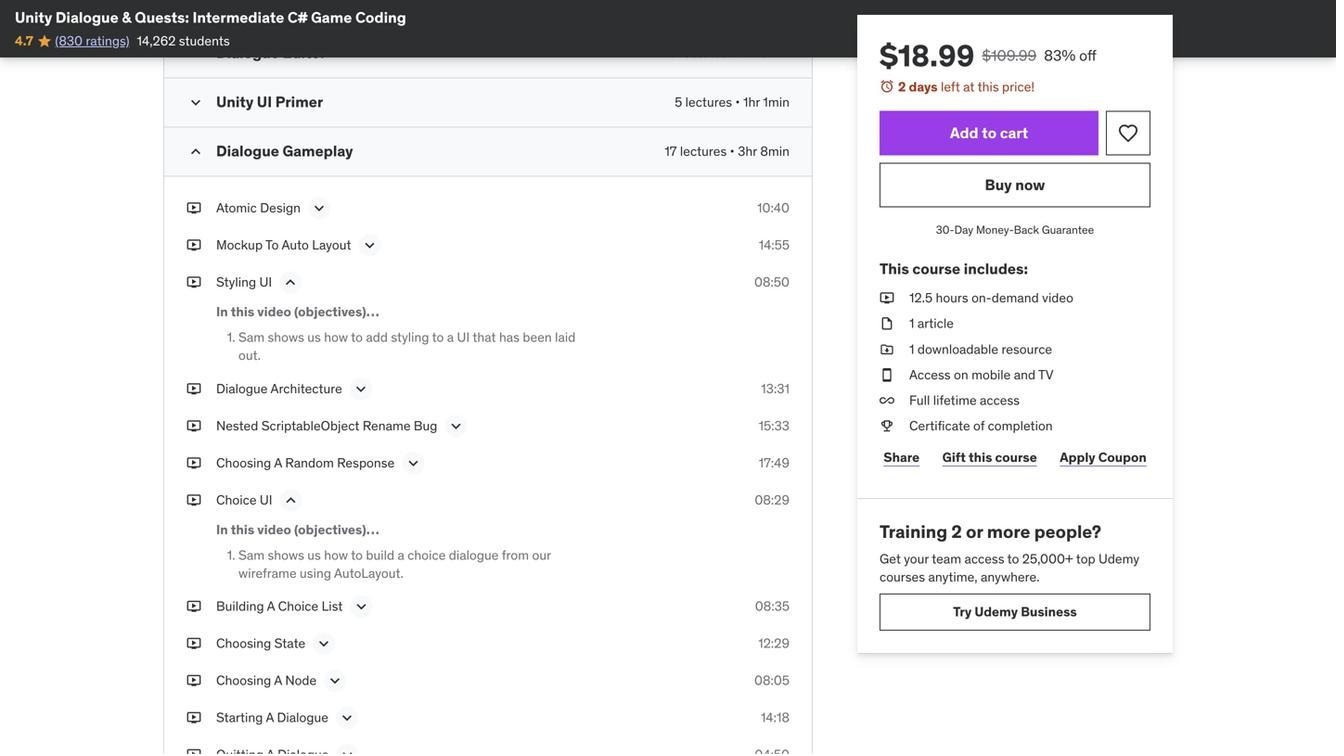Task type: vqa. For each thing, say whether or not it's contained in the screenshot.
Dialogue Gameplay small image
yes



Task type: locate. For each thing, give the bounding box(es) containing it.
course inside "link"
[[995, 449, 1037, 466]]

now
[[1015, 175, 1045, 194]]

using
[[300, 565, 331, 582]]

2 right alarm icon
[[898, 78, 906, 95]]

1 vertical spatial 1
[[909, 341, 914, 358]]

(objectives)… for build
[[294, 521, 379, 538]]

(830
[[55, 32, 83, 49]]

0 horizontal spatial unity
[[15, 8, 52, 27]]

to left add
[[351, 329, 363, 346]]

on-
[[972, 290, 992, 306]]

dialogue
[[55, 8, 119, 27], [216, 43, 279, 62], [216, 142, 279, 161], [216, 380, 268, 397], [277, 709, 328, 726]]

mockup to auto layout
[[216, 237, 351, 253]]

course up 12.5 at the top right of the page
[[913, 259, 961, 278]]

0 vertical spatial shows
[[268, 329, 304, 346]]

access down mobile
[[980, 392, 1020, 409]]

hide lecture description image for styling ui
[[281, 273, 300, 292]]

(objectives)… up using at the left bottom
[[294, 521, 379, 538]]

08:35
[[755, 598, 790, 615]]

add
[[366, 329, 388, 346]]

2 left or
[[952, 521, 962, 543]]

add
[[950, 123, 979, 142]]

1 horizontal spatial udemy
[[1099, 551, 1140, 567]]

a left node
[[274, 672, 282, 689]]

in for in this video (objectives)… sam shows us how to build a choice dialogue from our wireframe using autolayout.
[[216, 521, 228, 538]]

gameplay
[[283, 142, 353, 161]]

1 horizontal spatial a
[[447, 329, 454, 346]]

udemy right the top
[[1099, 551, 1140, 567]]

0 vertical spatial lectures
[[680, 45, 727, 61]]

this down choice ui at the left of page
[[231, 521, 254, 538]]

architecture
[[270, 380, 342, 397]]

us inside in this video (objectives)… sam shows us how to add styling to a ui that has been laid out.
[[307, 329, 321, 346]]

atomic design
[[216, 200, 301, 216]]

full lifetime access
[[909, 392, 1020, 409]]

unity up 4.7
[[15, 8, 52, 27]]

1 vertical spatial how
[[324, 547, 348, 564]]

in down styling
[[216, 303, 228, 320]]

1 vertical spatial shows
[[268, 547, 304, 564]]

2 vertical spatial •
[[730, 143, 735, 160]]

how left add
[[324, 329, 348, 346]]

sam up out.
[[238, 329, 265, 346]]

choosing down building
[[216, 635, 271, 652]]

video down choice ui at the left of page
[[257, 521, 291, 538]]

0 vertical spatial choosing
[[216, 455, 271, 471]]

shows inside in this video (objectives)… sam shows us how to add styling to a ui that has been laid out.
[[268, 329, 304, 346]]

xsmall image
[[880, 289, 895, 307], [880, 315, 895, 333], [880, 340, 895, 359], [187, 380, 201, 398], [880, 392, 895, 410], [187, 417, 201, 435], [187, 454, 201, 472], [187, 491, 201, 509], [187, 598, 201, 616], [187, 635, 201, 653], [187, 672, 201, 690], [187, 709, 201, 727], [187, 746, 201, 754]]

$109.99
[[982, 46, 1037, 65]]

udemy right try
[[975, 604, 1018, 621]]

in down choice ui at the left of page
[[216, 521, 228, 538]]

1 horizontal spatial course
[[995, 449, 1037, 466]]

1 up access
[[909, 341, 914, 358]]

a right starting
[[266, 709, 274, 726]]

us inside in this video (objectives)… sam shows us how to build a choice dialogue from our wireframe using autolayout.
[[307, 547, 321, 564]]

2 hide lecture description image from the top
[[282, 491, 300, 510]]

1 (objectives)… from the top
[[294, 303, 379, 320]]

a for node
[[274, 672, 282, 689]]

ui down choosing a random response
[[260, 492, 272, 508]]

udemy inside "training 2 or more people? get your team access to 25,000+ top udemy courses anytime, anywhere."
[[1099, 551, 1140, 567]]

1 vertical spatial •
[[735, 94, 740, 110]]

lectures for unity ui primer
[[685, 94, 732, 110]]

a for dialogue
[[266, 709, 274, 726]]

a
[[447, 329, 454, 346], [398, 547, 404, 564]]

xsmall image left styling
[[187, 273, 201, 291]]

17
[[665, 143, 677, 160]]

1 vertical spatial 2
[[952, 521, 962, 543]]

show lecture description image for building a choice list
[[352, 598, 371, 616]]

to up the autolayout. at the left of page
[[351, 547, 363, 564]]

full
[[909, 392, 930, 409]]

0 vertical spatial small image
[[187, 44, 205, 63]]

hide lecture description image for choice ui
[[282, 491, 300, 510]]

hide lecture description image
[[281, 273, 300, 292], [282, 491, 300, 510]]

26
[[662, 45, 677, 61]]

access inside "training 2 or more people? get your team access to 25,000+ top udemy courses anytime, anywhere."
[[965, 551, 1005, 567]]

0 vertical spatial a
[[447, 329, 454, 346]]

xsmall image left access
[[880, 366, 895, 384]]

1 vertical spatial us
[[307, 547, 321, 564]]

show lecture description image right state
[[315, 635, 333, 653]]

sam
[[238, 329, 265, 346], [238, 547, 265, 564]]

1 vertical spatial course
[[995, 449, 1037, 466]]

this down styling ui on the left top of page
[[231, 303, 254, 320]]

1 vertical spatial sam
[[238, 547, 265, 564]]

video
[[1042, 290, 1074, 306], [257, 303, 291, 320], [257, 521, 291, 538]]

how inside in this video (objectives)… sam shows us how to build a choice dialogue from our wireframe using autolayout.
[[324, 547, 348, 564]]

2 how from the top
[[324, 547, 348, 564]]

lectures right '5'
[[685, 94, 732, 110]]

lectures right 26
[[680, 45, 727, 61]]

• left 5hr
[[730, 45, 735, 61]]

1 vertical spatial a
[[398, 547, 404, 564]]

2 vertical spatial choosing
[[216, 672, 271, 689]]

lectures right 17
[[680, 143, 727, 160]]

3 choosing from the top
[[216, 672, 271, 689]]

add to cart button
[[880, 111, 1099, 156]]

0 vertical spatial in
[[216, 303, 228, 320]]

design
[[260, 200, 301, 216]]

dialogue down out.
[[216, 380, 268, 397]]

show lecture description image right layout
[[361, 236, 379, 255]]

(objectives)… for add
[[294, 303, 379, 320]]

0 vertical spatial unity
[[15, 8, 52, 27]]

show lecture description image down bug
[[404, 454, 422, 473]]

state
[[274, 635, 306, 652]]

on
[[954, 366, 969, 383]]

video inside in this video (objectives)… sam shows us how to build a choice dialogue from our wireframe using autolayout.
[[257, 521, 291, 538]]

12:29
[[758, 635, 790, 652]]

ui right styling
[[259, 274, 272, 290]]

completion
[[988, 418, 1053, 434]]

2 shows from the top
[[268, 547, 304, 564]]

how for build
[[324, 547, 348, 564]]

alarm image
[[880, 79, 895, 94]]

0 vertical spatial choice
[[216, 492, 257, 508]]

back
[[1014, 223, 1039, 237]]

students
[[179, 32, 230, 49]]

(objectives)… inside in this video (objectives)… sam shows us how to build a choice dialogue from our wireframe using autolayout.
[[294, 521, 379, 538]]

wishlist image
[[1117, 122, 1140, 144]]

this inside in this video (objectives)… sam shows us how to build a choice dialogue from our wireframe using autolayout.
[[231, 521, 254, 538]]

course down completion
[[995, 449, 1037, 466]]

show lecture description image right node
[[326, 672, 344, 690]]

0 horizontal spatial course
[[913, 259, 961, 278]]

try udemy business link
[[880, 594, 1151, 631]]

sam inside in this video (objectives)… sam shows us how to add styling to a ui that has been laid out.
[[238, 329, 265, 346]]

hide lecture description image down auto
[[281, 273, 300, 292]]

guarantee
[[1042, 223, 1094, 237]]

a right building
[[267, 598, 275, 615]]

(objectives)… inside in this video (objectives)… sam shows us how to add styling to a ui that has been laid out.
[[294, 303, 379, 320]]

0 vertical spatial us
[[307, 329, 321, 346]]

xsmall image for 08:50
[[187, 273, 201, 291]]

choosing up choice ui at the left of page
[[216, 455, 271, 471]]

coding
[[355, 8, 406, 27]]

in inside in this video (objectives)… sam shows us how to build a choice dialogue from our wireframe using autolayout.
[[216, 521, 228, 538]]

choice left list
[[278, 598, 318, 615]]

access down or
[[965, 551, 1005, 567]]

to up anywhere.
[[1007, 551, 1019, 567]]

try udemy business
[[953, 604, 1077, 621]]

this for in this video (objectives)… sam shows us how to add styling to a ui that has been laid out.
[[231, 303, 254, 320]]

1 sam from the top
[[238, 329, 265, 346]]

shows inside in this video (objectives)… sam shows us how to build a choice dialogue from our wireframe using autolayout.
[[268, 547, 304, 564]]

sam up 'wireframe'
[[238, 547, 265, 564]]

dialogue down unity ui primer
[[216, 142, 279, 161]]

0 vertical spatial 1
[[909, 315, 914, 332]]

share
[[884, 449, 920, 466]]

small image down the unity dialogue & quests: intermediate c# game coding
[[187, 44, 205, 63]]

ui left primer
[[257, 92, 272, 111]]

anywhere.
[[981, 569, 1040, 586]]

xsmall image for 10:40
[[187, 199, 201, 217]]

been
[[523, 329, 552, 346]]

scriptableobject
[[261, 417, 360, 434]]

1 left article
[[909, 315, 914, 332]]

show lecture description image for dialogue architecture
[[352, 380, 370, 398]]

0 vertical spatial how
[[324, 329, 348, 346]]

auto
[[282, 237, 309, 253]]

$18.99 $109.99 83% off
[[880, 37, 1097, 74]]

• left 1hr at the top right of page
[[735, 94, 740, 110]]

choosing for choosing a random response
[[216, 455, 271, 471]]

0 vertical spatial 2
[[898, 78, 906, 95]]

xsmall image left atomic
[[187, 199, 201, 217]]

•
[[730, 45, 735, 61], [735, 94, 740, 110], [730, 143, 735, 160]]

2 small image from the top
[[187, 142, 205, 161]]

1
[[909, 315, 914, 332], [909, 341, 914, 358]]

0 horizontal spatial choice
[[216, 492, 257, 508]]

1 1 from the top
[[909, 315, 914, 332]]

0 horizontal spatial a
[[398, 547, 404, 564]]

4.7
[[15, 32, 33, 49]]

that
[[473, 329, 496, 346]]

0 vertical spatial hide lecture description image
[[281, 273, 300, 292]]

0 vertical spatial •
[[730, 45, 735, 61]]

xsmall image for 14:55
[[187, 236, 201, 254]]

• left 3hr
[[730, 143, 735, 160]]

30-
[[936, 223, 955, 237]]

to inside in this video (objectives)… sam shows us how to build a choice dialogue from our wireframe using autolayout.
[[351, 547, 363, 564]]

wireframe
[[238, 565, 297, 582]]

us up architecture
[[307, 329, 321, 346]]

xsmall image left mockup
[[187, 236, 201, 254]]

0 horizontal spatial udemy
[[975, 604, 1018, 621]]

a inside in this video (objectives)… sam shows us how to add styling to a ui that has been laid out.
[[447, 329, 454, 346]]

14,262
[[137, 32, 176, 49]]

shows
[[268, 329, 304, 346], [268, 547, 304, 564]]

show lecture description image for bug
[[447, 417, 465, 435]]

hide lecture description image down choosing a random response
[[282, 491, 300, 510]]

layout
[[312, 237, 351, 253]]

(objectives)… up add
[[294, 303, 379, 320]]

shows up dialogue architecture
[[268, 329, 304, 346]]

a left the random
[[274, 455, 282, 471]]

in this video (objectives)… sam shows us how to build a choice dialogue from our wireframe using autolayout.
[[216, 521, 551, 582]]

how
[[324, 329, 348, 346], [324, 547, 348, 564]]

1 shows from the top
[[268, 329, 304, 346]]

shows up 'wireframe'
[[268, 547, 304, 564]]

buy now button
[[880, 163, 1151, 207]]

1 vertical spatial in
[[216, 521, 228, 538]]

1 horizontal spatial unity
[[216, 92, 254, 111]]

this inside in this video (objectives)… sam shows us how to add styling to a ui that has been laid out.
[[231, 303, 254, 320]]

(objectives)…
[[294, 303, 379, 320], [294, 521, 379, 538]]

dialogue architecture
[[216, 380, 342, 397]]

show lecture description image
[[310, 199, 329, 218], [352, 380, 370, 398], [352, 598, 371, 616], [338, 709, 356, 728], [338, 746, 357, 754]]

1 horizontal spatial 2
[[952, 521, 962, 543]]

mockup
[[216, 237, 263, 253]]

building
[[216, 598, 264, 615]]

15:33
[[759, 417, 790, 434]]

• for dialogue gameplay
[[730, 143, 735, 160]]

1 vertical spatial small image
[[187, 142, 205, 161]]

sam inside in this video (objectives)… sam shows us how to build a choice dialogue from our wireframe using autolayout.
[[238, 547, 265, 564]]

unity ui primer
[[216, 92, 323, 111]]

0 vertical spatial udemy
[[1099, 551, 1140, 567]]

2 (objectives)… from the top
[[294, 521, 379, 538]]

14:18
[[761, 709, 790, 726]]

1 vertical spatial (objectives)…
[[294, 521, 379, 538]]

1min
[[763, 94, 790, 110]]

0 vertical spatial sam
[[238, 329, 265, 346]]

8min
[[760, 143, 790, 160]]

how up using at the left bottom
[[324, 547, 348, 564]]

08:29
[[755, 492, 790, 508]]

1 small image from the top
[[187, 44, 205, 63]]

course
[[913, 259, 961, 278], [995, 449, 1037, 466]]

26 lectures • 5hr 3min
[[662, 45, 790, 61]]

2 vertical spatial lectures
[[680, 143, 727, 160]]

1 vertical spatial hide lecture description image
[[282, 491, 300, 510]]

choosing a node
[[216, 672, 317, 689]]

apply coupon
[[1060, 449, 1147, 466]]

a left that
[[447, 329, 454, 346]]

2 1 from the top
[[909, 341, 914, 358]]

in inside in this video (objectives)… sam shows us how to add styling to a ui that has been laid out.
[[216, 303, 228, 320]]

2 us from the top
[[307, 547, 321, 564]]

1 vertical spatial choosing
[[216, 635, 271, 652]]

this inside "link"
[[969, 449, 992, 466]]

1 choosing from the top
[[216, 455, 271, 471]]

choosing up starting
[[216, 672, 271, 689]]

how inside in this video (objectives)… sam shows us how to add styling to a ui that has been laid out.
[[324, 329, 348, 346]]

1 vertical spatial unity
[[216, 92, 254, 111]]

article
[[918, 315, 954, 332]]

2 choosing from the top
[[216, 635, 271, 652]]

us up using at the left bottom
[[307, 547, 321, 564]]

2 sam from the top
[[238, 547, 265, 564]]

video down styling ui on the left top of page
[[257, 303, 291, 320]]

1 vertical spatial access
[[965, 551, 1005, 567]]

price!
[[1002, 78, 1035, 95]]

video for in this video (objectives)… sam shows us how to build a choice dialogue from our wireframe using autolayout.
[[257, 521, 291, 538]]

sam for sam shows us how to build a choice dialogue from our wireframe using autolayout.
[[238, 547, 265, 564]]

video right demand
[[1042, 290, 1074, 306]]

small image
[[187, 44, 205, 63], [187, 142, 205, 161]]

this right gift
[[969, 449, 992, 466]]

1 for 1 downloadable resource
[[909, 341, 914, 358]]

1 in from the top
[[216, 303, 228, 320]]

includes:
[[964, 259, 1028, 278]]

1 hide lecture description image from the top
[[281, 273, 300, 292]]

unity right small image
[[216, 92, 254, 111]]

1 how from the top
[[324, 329, 348, 346]]

buy
[[985, 175, 1012, 194]]

1 vertical spatial lectures
[[685, 94, 732, 110]]

dialogue
[[449, 547, 499, 564]]

08:05
[[754, 672, 790, 689]]

choice down nested
[[216, 492, 257, 508]]

people?
[[1034, 521, 1102, 543]]

show lecture description image right bug
[[447, 417, 465, 435]]

dialogue gameplay
[[216, 142, 353, 161]]

ui left that
[[457, 329, 470, 346]]

1 us from the top
[[307, 329, 321, 346]]

small image down small image
[[187, 142, 205, 161]]

starting a dialogue
[[216, 709, 328, 726]]

xsmall image
[[187, 199, 201, 217], [187, 236, 201, 254], [187, 273, 201, 291], [880, 366, 895, 384], [880, 417, 895, 435]]

video inside in this video (objectives)… sam shows us how to add styling to a ui that has been laid out.
[[257, 303, 291, 320]]

show lecture description image
[[361, 236, 379, 255], [447, 417, 465, 435], [404, 454, 422, 473], [315, 635, 333, 653], [326, 672, 344, 690]]

mobile
[[972, 366, 1011, 383]]

dialogue down "intermediate"
[[216, 43, 279, 62]]

to left 'cart'
[[982, 123, 997, 142]]

0 vertical spatial (objectives)…
[[294, 303, 379, 320]]

1 horizontal spatial choice
[[278, 598, 318, 615]]

a right build
[[398, 547, 404, 564]]

2 in from the top
[[216, 521, 228, 538]]



Task type: describe. For each thing, give the bounding box(es) containing it.
25,000+
[[1022, 551, 1073, 567]]

show lecture description image for layout
[[361, 236, 379, 255]]

certificate
[[909, 418, 970, 434]]

3min
[[761, 45, 790, 61]]

1 vertical spatial choice
[[278, 598, 318, 615]]

bug
[[414, 417, 437, 434]]

2 days left at this price!
[[898, 78, 1035, 95]]

in for in this video (objectives)… sam shows us how to add styling to a ui that has been laid out.
[[216, 303, 228, 320]]

a inside in this video (objectives)… sam shows us how to build a choice dialogue from our wireframe using autolayout.
[[398, 547, 404, 564]]

primer
[[275, 92, 323, 111]]

a for random
[[274, 455, 282, 471]]

video for in this video (objectives)… sam shows us how to add styling to a ui that has been laid out.
[[257, 303, 291, 320]]

$18.99
[[880, 37, 975, 74]]

gift this course link
[[939, 439, 1041, 476]]

how for add
[[324, 329, 348, 346]]

certificate of completion
[[909, 418, 1053, 434]]

c#
[[288, 8, 308, 27]]

dialogue for dialogue editor
[[216, 43, 279, 62]]

30-day money-back guarantee
[[936, 223, 1094, 237]]

random
[[285, 455, 334, 471]]

12.5 hours on-demand video
[[909, 290, 1074, 306]]

apply coupon button
[[1056, 439, 1151, 476]]

editor
[[283, 43, 326, 62]]

business
[[1021, 604, 1077, 621]]

choice ui
[[216, 492, 272, 508]]

dialogue for dialogue gameplay
[[216, 142, 279, 161]]

days
[[909, 78, 938, 95]]

to inside button
[[982, 123, 997, 142]]

cart
[[1000, 123, 1028, 142]]

small image for dialogue editor
[[187, 44, 205, 63]]

14:55
[[759, 237, 790, 253]]

lifetime
[[933, 392, 977, 409]]

hours
[[936, 290, 969, 306]]

this for gift this course
[[969, 449, 992, 466]]

starting
[[216, 709, 263, 726]]

training 2 or more people? get your team access to 25,000+ top udemy courses anytime, anywhere.
[[880, 521, 1140, 586]]

apply
[[1060, 449, 1096, 466]]

try
[[953, 604, 972, 621]]

dialogue for dialogue architecture
[[216, 380, 268, 397]]

ui inside in this video (objectives)… sam shows us how to add styling to a ui that has been laid out.
[[457, 329, 470, 346]]

atomic
[[216, 200, 257, 216]]

share button
[[880, 439, 924, 476]]

unity for unity ui primer
[[216, 92, 254, 111]]

shows for sam shows us how to add styling to a ui that has been laid out.
[[268, 329, 304, 346]]

17:49
[[759, 455, 790, 471]]

access on mobile and tv
[[909, 366, 1054, 383]]

lectures for dialogue editor
[[680, 45, 727, 61]]

autolayout.
[[334, 565, 404, 582]]

1 for 1 article
[[909, 315, 914, 332]]

dialogue up (830 ratings)
[[55, 8, 119, 27]]

anytime,
[[928, 569, 978, 586]]

2 inside "training 2 or more people? get your team access to 25,000+ top udemy courses anytime, anywhere."
[[952, 521, 962, 543]]

• for dialogue editor
[[730, 45, 735, 61]]

13:31
[[761, 380, 790, 397]]

choosing for choosing a node
[[216, 672, 271, 689]]

5
[[675, 94, 682, 110]]

choosing for choosing state
[[216, 635, 271, 652]]

this right 'at'
[[978, 78, 999, 95]]

and
[[1014, 366, 1036, 383]]

laid
[[555, 329, 576, 346]]

sam for sam shows us how to add styling to a ui that has been laid out.
[[238, 329, 265, 346]]

0 vertical spatial access
[[980, 392, 1020, 409]]

ui for choice ui
[[260, 492, 272, 508]]

1 vertical spatial udemy
[[975, 604, 1018, 621]]

game
[[311, 8, 352, 27]]

training
[[880, 521, 948, 543]]

show lecture description image for response
[[404, 454, 422, 473]]

small image for dialogue gameplay
[[187, 142, 205, 161]]

nested scriptableobject rename bug
[[216, 417, 437, 434]]

downloadable
[[918, 341, 999, 358]]

unity for unity dialogue & quests: intermediate c# game coding
[[15, 8, 52, 27]]

top
[[1076, 551, 1096, 567]]

access
[[909, 366, 951, 383]]

0 horizontal spatial 2
[[898, 78, 906, 95]]

coupon
[[1098, 449, 1147, 466]]

• for unity ui primer
[[735, 94, 740, 110]]

in this video (objectives)… sam shows us how to add styling to a ui that has been laid out.
[[216, 303, 576, 364]]

add to cart
[[950, 123, 1028, 142]]

lectures for dialogue gameplay
[[680, 143, 727, 160]]

dialogue down node
[[277, 709, 328, 726]]

nested
[[216, 417, 258, 434]]

from
[[502, 547, 529, 564]]

styling
[[216, 274, 256, 290]]

this for in this video (objectives)… sam shows us how to build a choice dialogue from our wireframe using autolayout.
[[231, 521, 254, 538]]

to
[[265, 237, 279, 253]]

3hr
[[738, 143, 757, 160]]

intermediate
[[193, 8, 284, 27]]

courses
[[880, 569, 925, 586]]

this course includes:
[[880, 259, 1028, 278]]

14,262 students
[[137, 32, 230, 49]]

to inside "training 2 or more people? get your team access to 25,000+ top udemy courses anytime, anywhere."
[[1007, 551, 1019, 567]]

has
[[499, 329, 520, 346]]

xsmall image up share at the right
[[880, 417, 895, 435]]

this
[[880, 259, 909, 278]]

shows for sam shows us how to build a choice dialogue from our wireframe using autolayout.
[[268, 547, 304, 564]]

to right styling
[[432, 329, 444, 346]]

us for build
[[307, 547, 321, 564]]

list
[[322, 598, 343, 615]]

choosing a random response
[[216, 455, 395, 471]]

unity dialogue & quests: intermediate c# game coding
[[15, 8, 406, 27]]

show lecture description image for atomic design
[[310, 199, 329, 218]]

(830 ratings)
[[55, 32, 129, 49]]

0 vertical spatial course
[[913, 259, 961, 278]]

small image
[[187, 93, 205, 112]]

gift
[[943, 449, 966, 466]]

us for add
[[307, 329, 321, 346]]

1hr
[[743, 94, 760, 110]]

ui for styling ui
[[259, 274, 272, 290]]

quests:
[[135, 8, 189, 27]]

styling
[[391, 329, 429, 346]]

get
[[880, 551, 901, 567]]

ui for unity ui primer
[[257, 92, 272, 111]]

choice
[[408, 547, 446, 564]]

a for choice
[[267, 598, 275, 615]]

money-
[[976, 223, 1014, 237]]

out.
[[238, 347, 261, 364]]

5 lectures • 1hr 1min
[[675, 94, 790, 110]]

show lecture description image for starting a dialogue
[[338, 709, 356, 728]]



